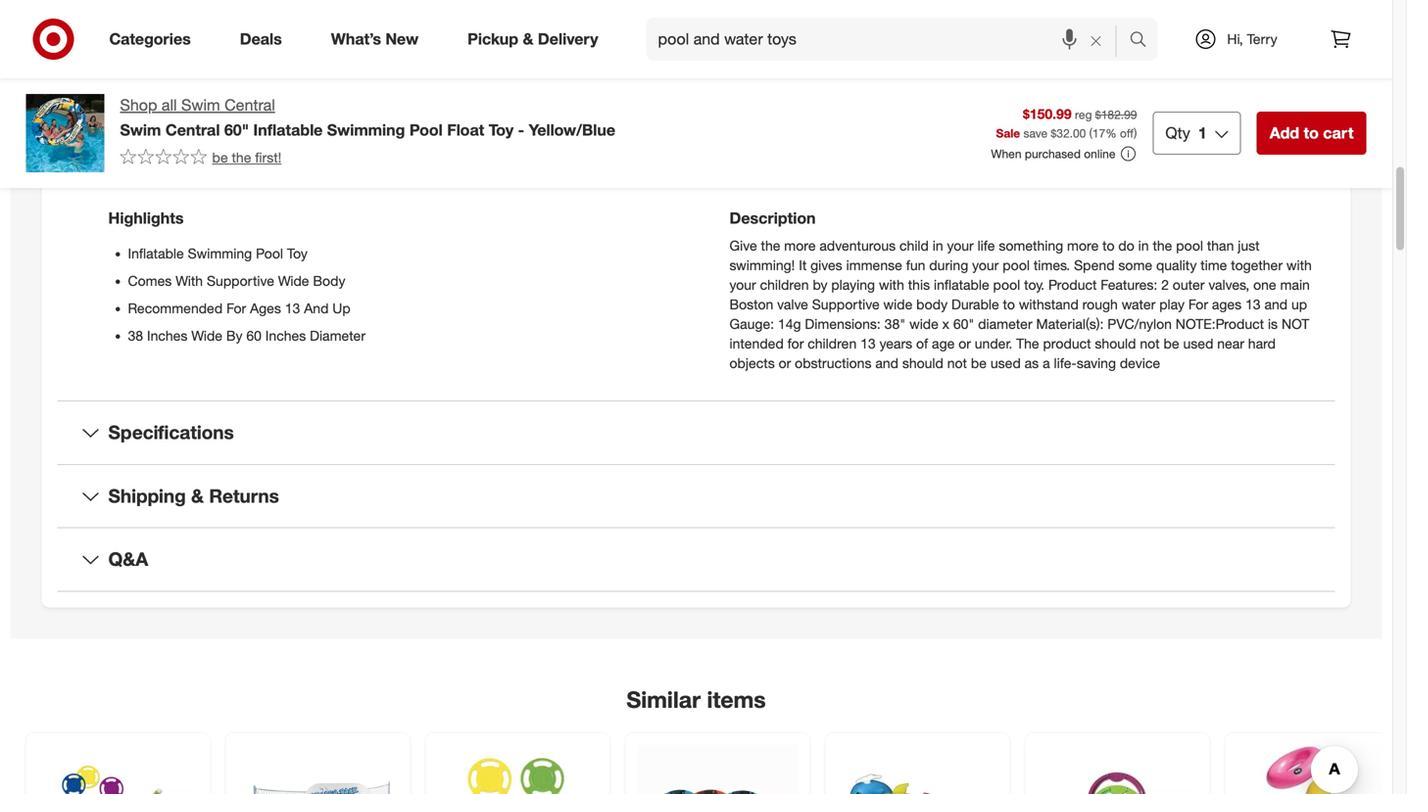 Task type: locate. For each thing, give the bounding box(es) containing it.
wide left by
[[191, 327, 222, 345]]

0 horizontal spatial to
[[1003, 296, 1015, 313]]

central up be the first! link
[[165, 120, 220, 140]]

hard
[[1249, 335, 1276, 352]]

your
[[947, 237, 974, 254], [973, 257, 999, 274], [730, 276, 756, 294]]

inches right 60
[[265, 327, 306, 345]]

and
[[304, 300, 329, 317]]

$
[[1051, 126, 1057, 141]]

shipping & returns
[[108, 485, 279, 508]]

in right do at the right top of the page
[[1139, 237, 1149, 254]]

swimming!
[[730, 257, 795, 274]]

ages
[[250, 300, 281, 317]]

be down "pvc/nylon"
[[1164, 335, 1180, 352]]

& left "returns"
[[191, 485, 204, 508]]

1 vertical spatial with
[[879, 276, 905, 294]]

1 vertical spatial used
[[991, 355, 1021, 372]]

1 vertical spatial swimming
[[188, 245, 252, 262]]

body
[[917, 296, 948, 313]]

& for pickup
[[523, 29, 534, 49]]

your up boston
[[730, 276, 756, 294]]

0 vertical spatial children
[[760, 276, 809, 294]]

shop
[[120, 96, 157, 115]]

1 vertical spatial toy
[[287, 245, 308, 262]]

swim central 6ct swimming pool dive disks 4" - vibrantly colored image
[[438, 746, 598, 795]]

0 vertical spatial not
[[1140, 335, 1160, 352]]

0 vertical spatial 60"
[[224, 120, 249, 140]]

central up the be the first!
[[225, 96, 275, 115]]

1 horizontal spatial inches
[[265, 327, 306, 345]]

recommended
[[128, 300, 223, 317]]

returns
[[209, 485, 279, 508]]

1 horizontal spatial more
[[1068, 237, 1099, 254]]

supportive up recommended for ages 13 and up
[[207, 273, 274, 290]]

this left item
[[686, 79, 725, 106]]

0 horizontal spatial in
[[933, 237, 944, 254]]

1 horizontal spatial 13
[[861, 335, 876, 352]]

0 horizontal spatial or
[[779, 355, 791, 372]]

children up obstructions
[[808, 335, 857, 352]]

0 vertical spatial and
[[1265, 296, 1288, 313]]

immense
[[846, 257, 903, 274]]

0 vertical spatial supportive
[[207, 273, 274, 290]]

1 horizontal spatial &
[[523, 29, 534, 49]]

not down age at the top right of page
[[948, 355, 967, 372]]

%
[[1106, 126, 1117, 141]]

swimming down what's new
[[327, 120, 405, 140]]

60"
[[224, 120, 249, 140], [954, 316, 975, 333]]

0 vertical spatial this
[[686, 79, 725, 106]]

pickup
[[468, 29, 519, 49]]

0 horizontal spatial used
[[991, 355, 1021, 372]]

more up "it"
[[784, 237, 816, 254]]

0 vertical spatial wide
[[884, 296, 913, 313]]

material(s):
[[1037, 316, 1104, 333]]

the up 'quality'
[[1153, 237, 1173, 254]]

wide left "body"
[[278, 273, 309, 290]]

for down comes with supportive wide body
[[227, 300, 246, 317]]

0 horizontal spatial more
[[784, 237, 816, 254]]

0 vertical spatial toy
[[489, 120, 514, 140]]

pool left toy.
[[993, 276, 1021, 294]]

0 vertical spatial pool
[[1176, 237, 1204, 254]]

inflatable up first! on the left
[[253, 120, 323, 140]]

in
[[933, 237, 944, 254], [1139, 237, 1149, 254]]

60" up the be the first!
[[224, 120, 249, 140]]

pool
[[410, 120, 443, 140], [256, 245, 283, 262]]

&
[[523, 29, 534, 49], [191, 485, 204, 508]]

0 vertical spatial or
[[959, 335, 971, 352]]

inflatable swimming pool toy
[[128, 245, 308, 262]]

comes with supportive wide body
[[128, 273, 345, 290]]

1 vertical spatial inflatable
[[128, 245, 184, 262]]

1 horizontal spatial for
[[1189, 296, 1209, 313]]

1 horizontal spatial used
[[1184, 335, 1214, 352]]

(
[[1090, 126, 1093, 141]]

used down the under. at the right of page
[[991, 355, 1021, 372]]

pool inside shop all swim central swim central 60" inflatable swimming pool float toy - yellow/blue
[[410, 120, 443, 140]]

0 horizontal spatial the
[[232, 149, 251, 166]]

0 horizontal spatial 60"
[[224, 120, 249, 140]]

to inside button
[[1304, 124, 1319, 143]]

13 left and at the top of the page
[[285, 300, 300, 317]]

60" right x
[[954, 316, 975, 333]]

and down years
[[876, 355, 899, 372]]

wide up of
[[910, 316, 939, 333]]

deals link
[[223, 18, 307, 61]]

0 vertical spatial with
[[1287, 257, 1312, 274]]

x
[[943, 316, 950, 333]]

1 vertical spatial swim
[[120, 120, 161, 140]]

all
[[162, 96, 177, 115]]

1 inches from the left
[[147, 327, 188, 345]]

rough
[[1083, 296, 1118, 313]]

0 horizontal spatial for
[[227, 300, 246, 317]]

should
[[1095, 335, 1137, 352], [903, 355, 944, 372]]

be left first! on the left
[[212, 149, 228, 166]]

swim central 4ct animals face swimming pool dive rings 6.5" - vibrantly colored image
[[838, 746, 998, 795]]

supportive up the dimensions:
[[812, 296, 880, 313]]

1 horizontal spatial to
[[1103, 237, 1115, 254]]

& inside dropdown button
[[191, 485, 204, 508]]

toy inside shop all swim central swim central 60" inflatable swimming pool float toy - yellow/blue
[[489, 120, 514, 140]]

specifications
[[108, 422, 234, 444]]

1 horizontal spatial pool
[[410, 120, 443, 140]]

product
[[1049, 276, 1097, 294]]

1 vertical spatial this
[[908, 276, 930, 294]]

13 down one
[[1246, 296, 1261, 313]]

for
[[788, 335, 804, 352]]

shipping & returns button
[[57, 465, 1336, 528]]

0 horizontal spatial swimming
[[188, 245, 252, 262]]

the left first! on the left
[[232, 149, 251, 166]]

wide
[[884, 296, 913, 313], [910, 316, 939, 333]]

& right pickup
[[523, 29, 534, 49]]

toy up and at the top of the page
[[287, 245, 308, 262]]

1 vertical spatial or
[[779, 355, 791, 372]]

image of swim central 60" inflatable swimming pool float toy - yellow/blue image
[[26, 94, 104, 173]]

wide
[[278, 273, 309, 290], [191, 327, 222, 345]]

recommended for ages 13 and up
[[128, 300, 351, 317]]

pool
[[1176, 237, 1204, 254], [1003, 257, 1030, 274], [993, 276, 1021, 294]]

0 vertical spatial &
[[523, 29, 534, 49]]

1 horizontal spatial should
[[1095, 335, 1137, 352]]

it
[[799, 257, 807, 274]]

0 horizontal spatial &
[[191, 485, 204, 508]]

0 horizontal spatial not
[[948, 355, 967, 372]]

1 vertical spatial your
[[973, 257, 999, 274]]

1 vertical spatial wide
[[910, 316, 939, 333]]

wide up 38"
[[884, 296, 913, 313]]

obstructions
[[795, 355, 872, 372]]

0 vertical spatial should
[[1095, 335, 1137, 352]]

0 horizontal spatial central
[[165, 120, 220, 140]]

2 horizontal spatial be
[[1164, 335, 1180, 352]]

60" inside shop all swim central swim central 60" inflatable swimming pool float toy - yellow/blue
[[224, 120, 249, 140]]

1 vertical spatial 60"
[[954, 316, 975, 333]]

1 horizontal spatial swimming
[[327, 120, 405, 140]]

search
[[1121, 31, 1168, 51]]

1 horizontal spatial this
[[908, 276, 930, 294]]

or right age at the top right of page
[[959, 335, 971, 352]]

1 vertical spatial &
[[191, 485, 204, 508]]

or down for
[[779, 355, 791, 372]]

than
[[1207, 237, 1234, 254]]

60" inside description give the more adventurous child in your life something more to do in the pool than just swimming! it gives immense fun during your pool times. spend some quality time together with your children by playing with this inflatable pool toy.  product features: 2 outer valves, one main boston valve  supportive wide body   durable to withstand rough water play   for ages 13 and up gauge: 14g      dimensions: 38" wide x 60" diameter   material(s): pvc/nylon      note:product is not intended for children 13 years of age or under. the product should  not be used near hard objects or obstructions and should not be used as a life-saving device
[[954, 316, 975, 333]]

1 more from the left
[[784, 237, 816, 254]]

2 horizontal spatial to
[[1304, 124, 1319, 143]]

0 vertical spatial wide
[[278, 273, 309, 290]]

2 horizontal spatial 13
[[1246, 296, 1261, 313]]

1 horizontal spatial in
[[1139, 237, 1149, 254]]

swim right all
[[181, 96, 220, 115]]

pool up comes with supportive wide body
[[256, 245, 283, 262]]

2 horizontal spatial the
[[1153, 237, 1173, 254]]

swim central 3-in-1 underwater swimming pool diving discs, sticks and rings game set - yellow/orange image
[[38, 746, 198, 795]]

the up swimming!
[[761, 237, 781, 254]]

product
[[1043, 335, 1092, 352]]

2 in from the left
[[1139, 237, 1149, 254]]

swimming up comes with supportive wide body
[[188, 245, 252, 262]]

diameter
[[979, 316, 1033, 333]]

one
[[1254, 276, 1277, 294]]

60
[[246, 327, 262, 345]]

toy left -
[[489, 120, 514, 140]]

for inside description give the more adventurous child in your life something more to do in the pool than just swimming! it gives immense fun during your pool times. spend some quality time together with your children by playing with this inflatable pool toy.  product features: 2 outer valves, one main boston valve  supportive wide body   durable to withstand rough water play   for ages 13 and up gauge: 14g      dimensions: 38" wide x 60" diameter   material(s): pvc/nylon      note:product is not intended for children 13 years of age or under. the product should  not be used near hard objects or obstructions and should not be used as a life-saving device
[[1189, 296, 1209, 313]]

children up the valve
[[760, 276, 809, 294]]

38
[[128, 327, 143, 345]]

0 vertical spatial swimming
[[327, 120, 405, 140]]

pool up 'quality'
[[1176, 237, 1204, 254]]

1 horizontal spatial wide
[[278, 273, 309, 290]]

used down note:product
[[1184, 335, 1214, 352]]

not up device
[[1140, 335, 1160, 352]]

this down fun
[[908, 276, 930, 294]]

0 horizontal spatial inches
[[147, 327, 188, 345]]

with
[[1287, 257, 1312, 274], [879, 276, 905, 294]]

in up during
[[933, 237, 944, 254]]

delivery
[[538, 29, 598, 49]]

and up is
[[1265, 296, 1288, 313]]

should down of
[[903, 355, 944, 372]]

as
[[1025, 355, 1039, 372]]

0 horizontal spatial supportive
[[207, 273, 274, 290]]

your down the life
[[973, 257, 999, 274]]

with down immense
[[879, 276, 905, 294]]

1 vertical spatial supportive
[[812, 296, 880, 313]]

not
[[1282, 316, 1310, 333]]

toy.
[[1024, 276, 1045, 294]]

1 horizontal spatial supportive
[[812, 296, 880, 313]]

saving
[[1077, 355, 1116, 372]]

0 vertical spatial pool
[[410, 120, 443, 140]]

should up saving
[[1095, 335, 1137, 352]]

pool down something
[[1003, 257, 1030, 274]]

details
[[108, 158, 170, 181]]

inflatable up comes
[[128, 245, 184, 262]]

0 horizontal spatial with
[[879, 276, 905, 294]]

inches down 'recommended'
[[147, 327, 188, 345]]

item
[[731, 79, 778, 106]]

this
[[686, 79, 725, 106], [908, 276, 930, 294]]

swimming inside shop all swim central swim central 60" inflatable swimming pool float toy - yellow/blue
[[327, 120, 405, 140]]

14g
[[778, 316, 801, 333]]

swim down shop
[[120, 120, 161, 140]]

be down the under. at the right of page
[[971, 355, 987, 372]]

to left do at the right top of the page
[[1103, 237, 1115, 254]]

1 horizontal spatial toy
[[489, 120, 514, 140]]

categories
[[109, 29, 191, 49]]

1 horizontal spatial inflatable
[[253, 120, 323, 140]]

0 vertical spatial inflatable
[[253, 120, 323, 140]]

2 vertical spatial be
[[971, 355, 987, 372]]

life-
[[1054, 355, 1077, 372]]

13 left years
[[861, 335, 876, 352]]

supportive inside description give the more adventurous child in your life something more to do in the pool than just swimming! it gives immense fun during your pool times. spend some quality time together with your children by playing with this inflatable pool toy.  product features: 2 outer valves, one main boston valve  supportive wide body   durable to withstand rough water play   for ages 13 and up gauge: 14g      dimensions: 38" wide x 60" diameter   material(s): pvc/nylon      note:product is not intended for children 13 years of age or under. the product should  not be used near hard objects or obstructions and should not be used as a life-saving device
[[812, 296, 880, 313]]

more up spend
[[1068, 237, 1099, 254]]

be the first! link
[[120, 148, 282, 167]]

swim
[[181, 96, 220, 115], [120, 120, 161, 140]]

0 vertical spatial swim
[[181, 96, 220, 115]]

1 vertical spatial should
[[903, 355, 944, 372]]

$150.99 reg $182.99 sale save $ 32.00 ( 17 % off )
[[996, 105, 1137, 141]]

up
[[1292, 296, 1308, 313]]

the
[[232, 149, 251, 166], [761, 237, 781, 254], [1153, 237, 1173, 254]]

your up during
[[947, 237, 974, 254]]

0 horizontal spatial be
[[212, 149, 228, 166]]

more
[[784, 237, 816, 254], [1068, 237, 1099, 254]]

0 vertical spatial be
[[212, 149, 228, 166]]

of
[[917, 335, 928, 352]]

be the first!
[[212, 149, 282, 166]]

to up "diameter"
[[1003, 296, 1015, 313]]

just
[[1238, 237, 1260, 254]]

1 horizontal spatial and
[[1265, 296, 1288, 313]]

to right add
[[1304, 124, 1319, 143]]

swim central 5' yellow and red inflatable giant ring toss target swimming pool game image
[[1238, 746, 1398, 795]]

times.
[[1034, 257, 1071, 274]]

inches
[[147, 327, 188, 345], [265, 327, 306, 345]]

with up main
[[1287, 257, 1312, 274]]

for down the outer
[[1189, 296, 1209, 313]]

when
[[991, 147, 1022, 161]]

shop all swim central swim central 60" inflatable swimming pool float toy - yellow/blue
[[120, 96, 616, 140]]

1 horizontal spatial swim
[[181, 96, 220, 115]]

pool left float
[[410, 120, 443, 140]]

cart
[[1324, 124, 1354, 143]]

play
[[1160, 296, 1185, 313]]

child
[[900, 237, 929, 254]]

gives
[[811, 257, 843, 274]]

1 horizontal spatial 60"
[[954, 316, 975, 333]]

1 vertical spatial central
[[165, 120, 220, 140]]

pickup & delivery
[[468, 29, 598, 49]]

1 horizontal spatial central
[[225, 96, 275, 115]]

diameter
[[310, 327, 366, 345]]

what's new link
[[314, 18, 443, 61]]



Task type: vqa. For each thing, say whether or not it's contained in the screenshot.
of
yes



Task type: describe. For each thing, give the bounding box(es) containing it.
under.
[[975, 335, 1013, 352]]

description
[[730, 209, 816, 228]]

highlights
[[108, 209, 184, 228]]

together
[[1231, 257, 1283, 274]]

shipping
[[108, 485, 186, 508]]

near
[[1218, 335, 1245, 352]]

similar items
[[627, 687, 766, 714]]

details button
[[57, 138, 1336, 201]]

note:product
[[1176, 316, 1265, 333]]

off
[[1120, 126, 1134, 141]]

about this item
[[615, 79, 778, 106]]

new
[[386, 29, 419, 49]]

comes
[[128, 273, 172, 290]]

1 vertical spatial pool
[[1003, 257, 1030, 274]]

38"
[[885, 316, 906, 333]]

do
[[1119, 237, 1135, 254]]

hi, terry
[[1228, 30, 1278, 48]]

0 horizontal spatial inflatable
[[128, 245, 184, 262]]

2 inches from the left
[[265, 327, 306, 345]]

first!
[[255, 149, 282, 166]]

what's new
[[331, 29, 419, 49]]

0 vertical spatial your
[[947, 237, 974, 254]]

1 horizontal spatial with
[[1287, 257, 1312, 274]]

device
[[1120, 355, 1161, 372]]

purchased
[[1025, 147, 1081, 161]]

categories link
[[93, 18, 215, 61]]

1 vertical spatial be
[[1164, 335, 1180, 352]]

inflatable inside shop all swim central swim central 60" inflatable swimming pool float toy - yellow/blue
[[253, 120, 323, 140]]

fun
[[906, 257, 926, 274]]

something
[[999, 237, 1064, 254]]

ages
[[1212, 296, 1242, 313]]

add to cart
[[1270, 124, 1354, 143]]

1 vertical spatial pool
[[256, 245, 283, 262]]

0 vertical spatial used
[[1184, 335, 1214, 352]]

online
[[1084, 147, 1116, 161]]

is
[[1268, 316, 1278, 333]]

0 horizontal spatial toy
[[287, 245, 308, 262]]

q&a button
[[57, 529, 1336, 591]]

1 horizontal spatial be
[[971, 355, 987, 372]]

2 vertical spatial your
[[730, 276, 756, 294]]

boston
[[730, 296, 774, 313]]

give
[[730, 237, 757, 254]]

features:
[[1101, 276, 1158, 294]]

this inside description give the more adventurous child in your life something more to do in the pool than just swimming! it gives immense fun during your pool times. spend some quality time together with your children by playing with this inflatable pool toy.  product features: 2 outer valves, one main boston valve  supportive wide body   durable to withstand rough water play   for ages 13 and up gauge: 14g      dimensions: 38" wide x 60" diameter   material(s): pvc/nylon      note:product is not intended for children 13 years of age or under. the product should  not be used near hard objects or obstructions and should not be used as a life-saving device
[[908, 276, 930, 294]]

some
[[1119, 257, 1153, 274]]

inflatable
[[934, 276, 990, 294]]

valve
[[777, 296, 809, 313]]

1 vertical spatial wide
[[191, 327, 222, 345]]

add
[[1270, 124, 1300, 143]]

durable
[[952, 296, 999, 313]]

objects
[[730, 355, 775, 372]]

hi,
[[1228, 30, 1244, 48]]

2 more from the left
[[1068, 237, 1099, 254]]

adventurous
[[820, 237, 896, 254]]

qty 1
[[1166, 124, 1207, 143]]

1 vertical spatial not
[[948, 355, 967, 372]]

main
[[1281, 276, 1310, 294]]

terry
[[1247, 30, 1278, 48]]

quality
[[1157, 257, 1197, 274]]

pvc/nylon
[[1108, 316, 1172, 333]]

outer
[[1173, 276, 1205, 294]]

38 inches wide by 60 inches diameter
[[128, 327, 366, 345]]

0 horizontal spatial should
[[903, 355, 944, 372]]

valves,
[[1209, 276, 1250, 294]]

spend
[[1074, 257, 1115, 274]]

deals
[[240, 29, 282, 49]]

& for shipping
[[191, 485, 204, 508]]

1 in from the left
[[933, 237, 944, 254]]

with
[[176, 273, 203, 290]]

intended
[[730, 335, 784, 352]]

add to cart button
[[1257, 112, 1367, 155]]

yellow/blue
[[529, 120, 616, 140]]

time
[[1201, 257, 1228, 274]]

float
[[447, 120, 484, 140]]

1 horizontal spatial or
[[959, 335, 971, 352]]

reg
[[1075, 107, 1092, 122]]

0 vertical spatial central
[[225, 96, 275, 115]]

life
[[978, 237, 995, 254]]

search button
[[1121, 18, 1168, 65]]

0 horizontal spatial 13
[[285, 300, 300, 317]]

0 horizontal spatial this
[[686, 79, 725, 106]]

1 vertical spatial and
[[876, 355, 899, 372]]

age
[[932, 335, 955, 352]]

qty
[[1166, 124, 1191, 143]]

swim central 4ct swimming pool dive rings 6.25" - vibrantly colored image
[[1038, 746, 1198, 795]]

$182.99
[[1096, 107, 1137, 122]]

body
[[313, 273, 345, 290]]

items
[[707, 687, 766, 714]]

when purchased online
[[991, 147, 1116, 161]]

water
[[1122, 296, 1156, 313]]

pickup & delivery link
[[451, 18, 623, 61]]

What can we help you find? suggestions appear below search field
[[646, 18, 1135, 61]]

a
[[1043, 355, 1050, 372]]

specifications button
[[57, 402, 1336, 465]]

years
[[880, 335, 913, 352]]

up
[[333, 300, 351, 317]]

what's
[[331, 29, 381, 49]]

1 vertical spatial to
[[1103, 237, 1115, 254]]

0 horizontal spatial swim
[[120, 120, 161, 140]]

1 vertical spatial children
[[808, 335, 857, 352]]

swim central 16' splashback basketball and volleyball combo swimming pool game image
[[238, 746, 398, 795]]

1 horizontal spatial not
[[1140, 335, 1160, 352]]

dimensions:
[[805, 316, 881, 333]]

1 horizontal spatial the
[[761, 237, 781, 254]]

2 vertical spatial pool
[[993, 276, 1021, 294]]

17
[[1093, 126, 1106, 141]]

swim central 4ct swimming pool dive rings 7.5" - vibrantly colored image
[[638, 746, 798, 795]]

$150.99
[[1023, 105, 1072, 123]]

2 vertical spatial to
[[1003, 296, 1015, 313]]



